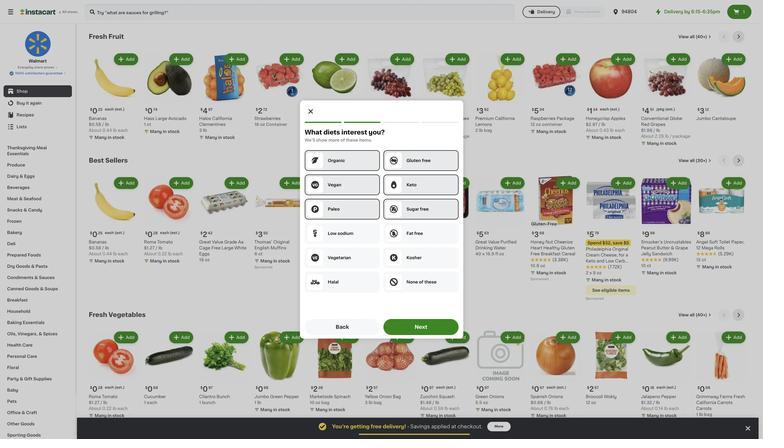 Task type: describe. For each thing, give the bounding box(es) containing it.
bag inside the yellow onion bag 3 lb bag
[[393, 395, 401, 399]]

(est.) for the right the $0.28 each (estimated) element
[[170, 231, 180, 235]]

$ inside $ 4 51 /pkg (est.)
[[643, 108, 645, 111]]

a-
[[397, 240, 401, 244]]

cilantro
[[199, 395, 216, 399]]

buy
[[17, 101, 25, 105]]

24
[[594, 108, 598, 111]]

$0.18 each (estimated) element
[[642, 383, 692, 394]]

25 for 4
[[98, 108, 103, 111]]

0 inside the $0.18 each (estimated) element
[[645, 386, 650, 393]]

soft
[[710, 240, 719, 244]]

(40+) for 3
[[696, 35, 708, 39]]

5 for $ 5 76
[[590, 231, 595, 238]]

$ 0 25 for 2
[[90, 231, 103, 238]]

delivery by 6:15-6:35pm
[[665, 9, 721, 14]]

everyday
[[18, 66, 34, 69]]

oz inside great value purified drinking water 40 x 16.9 fl oz
[[500, 252, 505, 256]]

1 vertical spatial $0.28 each (estimated) element
[[89, 383, 139, 394]]

bananas for 4
[[89, 116, 107, 120]]

2 for great value grade aa cage free large white eggs
[[203, 231, 207, 238]]

100%
[[15, 72, 24, 75]]

about inside 'zucchini squash $1.48 / lb about 0.59 lb each'
[[421, 406, 433, 411]]

$ 0 68 for jumbo green pepper
[[256, 386, 269, 393]]

3 inside the yellow onion bag 3 lb bag
[[365, 401, 368, 405]]

thomas' original english muffins 6 ct
[[255, 240, 290, 256]]

grapes inside green seedless grapes bag
[[455, 116, 470, 120]]

fresh left fruit
[[89, 33, 107, 40]]

(7.72k)
[[608, 265, 623, 269]]

sugar free
[[407, 207, 429, 211]]

1 inside grimmway farms fresh california carrots carrots 1 lb bag many in stock
[[697, 412, 699, 417]]

aa
[[238, 240, 244, 244]]

great value grade aa cage free large white eggs 18 oz
[[199, 240, 247, 262]]

delivery for delivery by 6:15-6:35pm
[[665, 9, 684, 14]]

office & craft link
[[4, 407, 72, 418]]

canned
[[7, 287, 24, 291]]

each inside $ 0 87 each (est.)
[[437, 386, 446, 389]]

$2.18
[[365, 128, 376, 132]]

meat & seafood link
[[4, 193, 72, 204]]

0.44 for 4
[[103, 128, 112, 132]]

40
[[476, 252, 482, 256]]

bananas $0.58 / lb about 0.44 lb each for 4
[[89, 116, 128, 132]]

grapes inside conventional globe red grapes $1.98 / lb about 2.28 lb / package
[[651, 122, 666, 126]]

none
[[407, 280, 418, 284]]

spend for 5
[[588, 241, 602, 245]]

baby
[[7, 388, 18, 392]]

5 for $ 5 34
[[535, 107, 539, 114]]

free for gluten free
[[422, 158, 431, 163]]

$ inside the $ 3 68
[[532, 231, 535, 235]]

oz inside green onions 5.5 oz
[[484, 401, 489, 405]]

each (est.) for the $0.18 each (estimated) element
[[657, 386, 677, 389]]

main content containing 0
[[77, 24, 760, 439]]

oz down lifestyle on the right
[[598, 271, 602, 275]]

2 inside premium california lemons 2 lb bag
[[476, 128, 479, 132]]

1 inside cilantro bunch 1 bunch
[[199, 401, 201, 405]]

$ inside $ 0 98
[[698, 386, 701, 390]]

$ 2 28
[[311, 386, 323, 393]]

68 for honey nut cheerios heart healthy gluten free breakfast cereal
[[540, 231, 545, 235]]

oz inside raspberries package 12 oz container
[[537, 122, 542, 126]]

none of these
[[407, 280, 437, 284]]

& left spices
[[39, 332, 42, 336]]

$ inside "$ 3 12"
[[698, 108, 701, 111]]

x for 5
[[590, 271, 593, 275]]

12 for package
[[531, 122, 536, 126]]

dairy & eggs
[[7, 174, 35, 178]]

& left "pasta" on the left of page
[[31, 264, 35, 268]]

3 all from the top
[[691, 313, 695, 317]]

seedless inside green seedless grapes bag
[[435, 116, 454, 120]]

cucumber 1 each
[[144, 395, 166, 405]]

$ inside $ 5 34
[[532, 108, 535, 111]]

fat free
[[407, 231, 423, 236]]

oz inside strawberries 16 oz container
[[260, 122, 265, 126]]

free for fat free
[[415, 231, 423, 236]]

condiments
[[7, 275, 33, 280]]

3 for thomas' original english muffins
[[258, 231, 263, 238]]

2 for marketside spinach
[[314, 386, 318, 393]]

foods
[[28, 253, 41, 257]]

bag inside premium california lemons 2 lb bag
[[485, 128, 493, 132]]

stock inside grimmway farms fresh california carrots carrots 1 lb bag many in stock
[[721, 419, 733, 424]]

roma for the bottommost the $0.28 each (estimated) element
[[89, 395, 101, 399]]

1 inside button
[[744, 10, 746, 14]]

lb inside premium california lemons 2 lb bag
[[480, 128, 484, 132]]

0 inside $ 0 lime 42 1 each
[[314, 107, 319, 114]]

package inside conventional globe red grapes $1.98 / lb about 2.28 lb / package
[[673, 134, 691, 138]]

1 horizontal spatial 10
[[642, 264, 647, 268]]

each inside jalapeno pepper $1.32 / lb about 0.14 lb each
[[670, 406, 680, 411]]

$0.67 each (estimated) element
[[531, 383, 582, 394]]

care for personal care
[[27, 354, 37, 358]]

97 for 0
[[209, 386, 213, 390]]

16 inside strawberries 16 oz container
[[255, 122, 259, 126]]

bag inside marketside spinach 10 oz bag
[[322, 401, 330, 405]]

ground,
[[447, 240, 464, 244]]

& left candy
[[24, 208, 27, 212]]

you?
[[369, 129, 385, 135]]

oils,
[[7, 332, 17, 336]]

essentials inside thanksgiving meal essentials
[[7, 152, 29, 156]]

(40+) for 0
[[696, 313, 708, 317]]

16 inside $ 5 beef chuck, ground, 80%/20% 16 oz
[[421, 252, 425, 256]]

jumbo for jumbo cantaloupe
[[697, 116, 712, 120]]

bananas for 2
[[89, 240, 107, 244]]

vegetarian
[[328, 256, 351, 260]]

2 for broccoli wokly
[[590, 386, 595, 393]]

3 for honey nut cheerios heart healthy gluten free breakfast cereal
[[535, 231, 539, 238]]

rolls
[[715, 246, 725, 250]]

grapes inside sun harvest seedless red grapes $2.18 / lb about 2.4 lb / package
[[375, 122, 390, 126]]

eggs inside great value grade aa cage free large white eggs 18 oz
[[199, 252, 210, 256]]

(est.) inside $ 0 87 each (est.)
[[446, 386, 456, 389]]

63
[[485, 231, 489, 235]]

(est.) inside $ 1 24 each (est.)
[[611, 107, 620, 111]]

0 horizontal spatial breakfast
[[7, 298, 28, 302]]

package inside sun harvest seedless red grapes $2.18 / lb about 2.4 lb / package
[[394, 134, 412, 138]]

green seedless grapes bag
[[421, 116, 470, 126]]

roma for the right the $0.28 each (estimated) element
[[144, 240, 156, 244]]

about inside sun harvest seedless red grapes $2.18 / lb about 2.4 lb / package
[[365, 134, 378, 138]]

everyday store prices link
[[18, 65, 58, 70]]

74
[[153, 108, 158, 111]]

prepared
[[7, 253, 27, 257]]

baking essentials link
[[4, 317, 72, 328]]

28 for the bottommost the $0.28 each (estimated) element
[[98, 386, 103, 390]]

1 vertical spatial these
[[425, 280, 437, 284]]

/ inside jalapeno pepper $1.32 / lb about 0.14 lb each
[[654, 401, 656, 405]]

12 for wokly
[[587, 401, 591, 405]]

10 inside marketside spinach 10 oz bag
[[310, 401, 315, 405]]

$ 0 18
[[643, 386, 655, 393]]

product group containing 8
[[697, 176, 748, 271]]

/ inside honeycrisp apples $2.87 / lb about 0.43 lb each
[[599, 122, 601, 126]]

low inside add your shopping preferences element
[[328, 231, 337, 236]]

2 horizontal spatial free
[[548, 222, 558, 226]]

pasta
[[36, 264, 48, 268]]

water
[[494, 246, 507, 250]]

88
[[319, 231, 324, 235]]

$ 1 24 each (est.)
[[588, 107, 620, 114]]

party & gift supplies
[[7, 377, 52, 381]]

$ inside $ 9 96
[[643, 231, 645, 235]]

cream
[[587, 253, 600, 257]]

oz right 10.8
[[541, 264, 546, 268]]

0 horizontal spatial $1.27
[[89, 401, 100, 405]]

tomato for the bottommost the $0.28 each (estimated) element
[[102, 395, 118, 399]]

dairy
[[7, 174, 19, 178]]

$ inside $ 1 24 each (est.)
[[588, 108, 590, 111]]

drinking
[[476, 246, 493, 250]]

lb inside halos california clementines 3 lb
[[203, 128, 207, 132]]

walmart logo image
[[25, 31, 51, 57]]

goods for dry
[[16, 264, 30, 268]]

1 horizontal spatial $0.28 each (estimated) element
[[144, 229, 195, 239]]

value for 2
[[212, 240, 224, 244]]

(9.99k)
[[664, 258, 680, 262]]

gluten inside honey nut cheerios heart healthy gluten free breakfast cereal
[[561, 246, 575, 250]]

& right dairy
[[20, 174, 23, 178]]

& left soups
[[40, 287, 44, 291]]

save for 5
[[613, 241, 623, 245]]

$ inside $ 0 67
[[532, 386, 535, 390]]

$ 0 97 for cilantro bunch
[[201, 386, 213, 393]]

spinach
[[334, 395, 351, 399]]

see eligible items button for 3
[[310, 279, 361, 290]]

$ 0 87 each (est.)
[[422, 386, 456, 393]]

(3.38k)
[[553, 258, 569, 262]]

1 horizontal spatial 18
[[378, 231, 382, 235]]

each (est.) for 4 $0.25 each (estimated) element
[[105, 107, 125, 111]]

view all (30+)
[[679, 158, 708, 163]]

eggs inside dairy & eggs link
[[24, 174, 35, 178]]

apples
[[612, 116, 626, 120]]

ct down jelly
[[648, 264, 652, 268]]

$ 0 28 for the bottommost the $0.28 each (estimated) element
[[90, 386, 103, 393]]

fresh inside ritz fresh stacks original crackers
[[319, 247, 331, 251]]

oz right 1.48
[[327, 265, 332, 269]]

more
[[495, 425, 504, 428]]

bag inside grimmway farms fresh california carrots carrots 1 lb bag many in stock
[[705, 412, 713, 417]]

2 x 8 oz
[[587, 271, 602, 275]]

$ inside $ 0 87 each (est.)
[[422, 386, 424, 390]]

next button
[[384, 319, 459, 335]]

(est.) inside $ 4 51 /pkg (est.)
[[666, 107, 676, 111]]

$5 for 5
[[624, 241, 630, 245]]

$ inside $ 0 18
[[643, 386, 645, 390]]

fresh left vegetables
[[89, 312, 107, 318]]

roma tomato $1.27 / lb about 0.22 lb each for the bottommost the $0.28 each (estimated) element
[[89, 395, 128, 411]]

all for /pkg (est.)
[[691, 35, 695, 39]]

1 vertical spatial of
[[419, 280, 424, 284]]

2.43
[[434, 134, 444, 138]]

eligible for 5
[[602, 288, 618, 292]]

86
[[706, 231, 711, 235]]

dairy & eggs link
[[4, 171, 72, 182]]

keto inside add your shopping preferences element
[[407, 183, 417, 187]]

spanish onions $0.88 / lb about 0.76 lb each
[[531, 395, 570, 411]]

yellow
[[365, 395, 379, 399]]

recipes
[[17, 113, 34, 117]]

keto inside philadelphia original cream cheese, for a keto and low carb lifestyle
[[587, 259, 596, 263]]

best
[[89, 157, 104, 163]]

grimmway
[[697, 395, 720, 399]]

toilet
[[720, 240, 731, 244]]

frozen
[[7, 219, 22, 223]]

$ 0 97 for green onions
[[477, 386, 490, 393]]

see for 3
[[316, 282, 325, 287]]

2 horizontal spatial 8
[[701, 231, 706, 238]]

red inside conventional globe red grapes $1.98 / lb about 2.28 lb / package
[[642, 122, 650, 126]]

lb inside grimmway farms fresh california carrots carrots 1 lb bag many in stock
[[700, 412, 704, 417]]

3 for premium california lemons
[[479, 107, 484, 114]]

5.5
[[476, 401, 483, 405]]

meal
[[36, 146, 47, 150]]

ct inside thomas' original english muffins 6 ct
[[259, 252, 263, 256]]

see for 5
[[593, 288, 601, 292]]

1 inside cucumber 1 each
[[144, 401, 146, 405]]

package
[[557, 116, 575, 120]]

ritz fresh stacks original crackers
[[310, 247, 346, 257]]

0 vertical spatial 0.22
[[158, 252, 167, 256]]

25 for 2
[[98, 231, 103, 235]]

see eligible items for 3
[[316, 282, 354, 287]]

9
[[645, 231, 650, 238]]

10 ct
[[642, 264, 652, 268]]

4 for $ 4 97
[[203, 107, 208, 114]]

green inside jumbo green pepper 1 lb
[[270, 395, 283, 399]]

red inside sun harvest seedless red grapes $2.18 / lb about 2.4 lb / package
[[365, 122, 374, 126]]

bag inside the yellow onion bag 3 lb bag
[[374, 401, 382, 405]]

sponsored badge image down 6
[[255, 266, 273, 269]]

42 inside $ 2 42
[[208, 231, 213, 235]]

oz inside great value grade aa cage free large white eggs 18 oz
[[205, 258, 210, 262]]

more button
[[488, 422, 511, 431]]

94804 button
[[613, 4, 648, 20]]

$ inside $ 5 63
[[477, 231, 479, 235]]

1 horizontal spatial $1.27
[[144, 246, 155, 250]]

$ 4 51 /pkg (est.)
[[643, 107, 676, 114]]

$ 3 12
[[698, 107, 710, 114]]

2 item carousel region from the top
[[89, 155, 748, 304]]

$1.32
[[642, 401, 653, 405]]

stores
[[67, 10, 78, 14]]

spices
[[43, 332, 58, 336]]

view for /pkg (est.)
[[679, 35, 690, 39]]

view all (40+) button for 3
[[677, 31, 715, 43]]

of inside "what diets interest you? we'll show more of these items."
[[341, 138, 345, 142]]

$ 0 67
[[532, 386, 545, 393]]

sauces
[[39, 275, 55, 280]]

12 ct
[[697, 258, 707, 262]]

ct down 'mega'
[[703, 258, 707, 262]]

$0.87 each (estimated) element
[[421, 383, 471, 394]]

view for 9
[[679, 158, 690, 163]]

1 vertical spatial essentials
[[23, 321, 45, 325]]

seafood
[[24, 197, 41, 201]]

party
[[7, 377, 19, 381]]

2 vertical spatial 8
[[594, 271, 596, 275]]

$4.81 per package (estimated) element
[[421, 105, 471, 115]]

yellow onion bag 3 lb bag
[[365, 395, 401, 405]]

pepper inside jalapeno pepper $1.32 / lb about 0.14 lb each
[[662, 395, 677, 399]]

97 up green onions 5.5 oz
[[485, 386, 490, 390]]

2 down lifestyle on the right
[[587, 271, 589, 275]]

by
[[685, 9, 691, 14]]

nut
[[546, 240, 554, 244]]

0 inside the $0.67 each (estimated) element
[[535, 386, 540, 393]]

about inside conventional globe red grapes $1.98 / lb about 2.28 lb / package
[[642, 134, 654, 138]]

$ inside $ 2 42
[[201, 231, 203, 235]]

snacks
[[7, 208, 23, 212]]

$ 2 57 for yellow
[[367, 386, 378, 393]]

$ inside $ 2 28
[[311, 386, 314, 390]]

$ 2 57 for broccoli
[[588, 386, 600, 393]]

$ 0 68 for cucumber
[[145, 386, 158, 393]]

eligible for 3
[[326, 282, 341, 287]]

98
[[706, 386, 711, 390]]

0 inside $0.87 each (estimated) element
[[424, 386, 429, 393]]

in inside grimmway farms fresh california carrots carrots 1 lb bag many in stock
[[716, 419, 720, 424]]

goods for canned
[[25, 287, 39, 291]]



Task type: locate. For each thing, give the bounding box(es) containing it.
seedless
[[435, 116, 454, 120], [392, 116, 411, 120]]

add your shopping preferences element
[[300, 100, 464, 339]]

free inside 'treatment tracker modal' dialog
[[371, 424, 382, 429]]

household
[[7, 309, 30, 313]]

grapes down $4.81 per package (estimated) element
[[455, 116, 470, 120]]

3 package from the left
[[673, 134, 691, 138]]

$ 3 92 for premium california lemons
[[477, 107, 489, 114]]

great for 5
[[476, 240, 488, 244]]

onions inside green onions 5.5 oz
[[490, 395, 505, 399]]

68
[[540, 231, 545, 235], [264, 386, 269, 390], [153, 386, 158, 390]]

3 item carousel region from the top
[[89, 309, 748, 428]]

2 horizontal spatial original
[[613, 247, 629, 251]]

california down grimmway
[[697, 401, 717, 405]]

package down green seedless grapes bag
[[452, 134, 470, 138]]

8 x 1.48 oz
[[310, 265, 332, 269]]

1 great from the left
[[199, 240, 211, 244]]

1 vertical spatial original
[[613, 247, 629, 251]]

eligible down 2 x 8 oz
[[602, 288, 618, 292]]

1 red from the left
[[365, 122, 374, 126]]

0 vertical spatial essentials
[[7, 152, 29, 156]]

raspberries package 12 oz container
[[531, 116, 575, 126]]

1 vertical spatial eligible
[[602, 288, 618, 292]]

all for 9
[[691, 158, 696, 163]]

all
[[62, 10, 66, 14]]

carrots down grimmway
[[697, 406, 713, 411]]

great up cage
[[199, 240, 211, 244]]

california inside grimmway farms fresh california carrots carrots 1 lb bag many in stock
[[697, 401, 717, 405]]

delivery button
[[523, 6, 561, 18]]

(40+)
[[696, 35, 708, 39], [696, 313, 708, 317]]

about inside jalapeno pepper $1.32 / lb about 0.14 lb each
[[642, 406, 654, 411]]

42 inside $ 0 lime 42 1 each
[[321, 116, 327, 120]]

(est.) inside the $0.67 each (estimated) element
[[557, 386, 567, 389]]

$ 2 57 up yellow
[[367, 386, 378, 393]]

2 view from the top
[[679, 158, 690, 163]]

free for sugar free
[[420, 207, 429, 211]]

0 horizontal spatial 10
[[310, 401, 315, 405]]

$ 0 68 up cucumber
[[145, 386, 158, 393]]

x
[[483, 252, 485, 256], [314, 265, 316, 269], [590, 271, 593, 275]]

97 up halos in the top left of the page
[[209, 108, 213, 111]]

size
[[401, 240, 410, 244]]

/ inside spanish onions $0.88 / lb about 0.76 lb each
[[545, 401, 547, 405]]

0 horizontal spatial $ 0 28
[[90, 386, 103, 393]]

value left grade
[[212, 240, 224, 244]]

1 0.44 from the top
[[103, 128, 112, 132]]

2 red from the left
[[642, 122, 650, 126]]

1 horizontal spatial $ 0 28
[[145, 231, 158, 238]]

original inside ritz fresh stacks original crackers
[[310, 253, 326, 257]]

0 vertical spatial view
[[679, 35, 690, 39]]

heart
[[531, 246, 543, 250]]

1 vertical spatial 0.22
[[103, 406, 112, 411]]

2 vertical spatial all
[[691, 313, 695, 317]]

bag down grimmway
[[705, 412, 713, 417]]

$ 3 92 for thomas' original english muffins
[[256, 231, 268, 238]]

0 vertical spatial original
[[274, 240, 290, 244]]

$20,
[[327, 241, 336, 245]]

0 horizontal spatial roma tomato $1.27 / lb about 0.22 lb each
[[89, 395, 128, 411]]

gluten inside add your shopping preferences element
[[407, 158, 421, 163]]

1 horizontal spatial x
[[483, 252, 485, 256]]

& left sauces
[[34, 275, 38, 280]]

see eligible items button down 1.48
[[310, 279, 361, 290]]

3 for jumbo cantaloupe
[[701, 107, 705, 114]]

& left craft
[[22, 411, 25, 415]]

$ 0 25 for 4
[[90, 107, 103, 114]]

goods down prepared foods
[[16, 264, 30, 268]]

1 button
[[728, 5, 752, 19]]

lists link
[[4, 121, 72, 133]]

$0.25 each (estimated) element
[[89, 105, 139, 115], [89, 229, 139, 239]]

prepared foods link
[[4, 249, 72, 261]]

0 vertical spatial $1.27
[[144, 246, 155, 250]]

1 vertical spatial $0.25 each (estimated) element
[[89, 229, 139, 239]]

goods down condiments & sauces
[[25, 287, 39, 291]]

sponsored badge image down 8 x 1.48 oz
[[310, 291, 328, 295]]

0 horizontal spatial $ 0 97
[[201, 386, 213, 393]]

1 horizontal spatial $ 2 57
[[588, 386, 600, 393]]

0 horizontal spatial delivery
[[538, 10, 556, 14]]

0 vertical spatial $0.28 each (estimated) element
[[144, 229, 195, 239]]

items for 3
[[342, 282, 354, 287]]

2 vertical spatial item carousel region
[[89, 309, 748, 428]]

$1.27
[[144, 246, 155, 250], [89, 401, 100, 405]]

57 up broccoli
[[595, 386, 600, 390]]

delivery
[[665, 9, 684, 14], [538, 10, 556, 14]]

1 horizontal spatial free
[[531, 252, 540, 256]]

sponsored badge image
[[255, 266, 273, 269], [531, 278, 549, 281], [310, 291, 328, 295], [587, 297, 604, 300]]

68 up jumbo green pepper 1 lb
[[264, 386, 269, 390]]

$ inside '$ 3 88'
[[311, 231, 314, 235]]

1 package from the left
[[452, 134, 470, 138]]

view all (40+) for 3
[[679, 35, 708, 39]]

1 horizontal spatial 68
[[264, 386, 269, 390]]

97 for 2
[[209, 108, 213, 111]]

(est.) for the bottommost the $0.28 each (estimated) element
[[115, 386, 125, 389]]

large inside hass large avocado 1 ct
[[156, 116, 167, 120]]

42 right lime
[[321, 116, 327, 120]]

1 vertical spatial view all (40+)
[[679, 313, 708, 317]]

$4.51 per package (estimated) element
[[642, 105, 692, 115]]

oz inside $ 5 beef chuck, ground, 80%/20% 16 oz
[[426, 252, 431, 256]]

2 25 from the top
[[98, 231, 103, 235]]

0 horizontal spatial $ 2 57
[[367, 386, 378, 393]]

$ inside $ 0 lime 42 1 each
[[311, 108, 314, 111]]

$ 3 68
[[532, 231, 545, 238]]

92 up the thomas'
[[264, 231, 268, 235]]

$ 2 42
[[201, 231, 213, 238]]

1 horizontal spatial these
[[425, 280, 437, 284]]

x inside great value purified drinking water 40 x 16.9 fl oz
[[483, 252, 485, 256]]

2 great from the left
[[476, 240, 488, 244]]

1 vertical spatial $1.27
[[89, 401, 100, 405]]

see eligible items button down (7.72k)
[[587, 285, 637, 295]]

fresh fruit
[[89, 33, 124, 40]]

original for cheese,
[[613, 247, 629, 251]]

1 vertical spatial view all (40+) button
[[677, 309, 715, 321]]

bag inside green seedless grapes bag
[[421, 122, 429, 126]]

1 horizontal spatial $ 3 92
[[477, 107, 489, 114]]

1 $ 0 25 from the top
[[90, 107, 103, 114]]

angel soft toilet paper, 12 mega rolls
[[697, 240, 745, 250]]

$ inside $ 5 76
[[588, 231, 590, 235]]

1 horizontal spatial california
[[496, 116, 515, 120]]

0 vertical spatial roma tomato $1.27 / lb about 0.22 lb each
[[144, 240, 183, 256]]

about inside honeycrisp apples $2.87 / lb about 0.43 lb each
[[587, 128, 599, 132]]

red down sun
[[365, 122, 374, 126]]

sponsored badge image down the 10.8 oz
[[531, 278, 549, 281]]

0 horizontal spatial jumbo
[[255, 395, 269, 399]]

getting
[[351, 424, 370, 429]]

1 horizontal spatial see
[[593, 288, 601, 292]]

0 vertical spatial 10
[[642, 264, 647, 268]]

0 vertical spatial $ 0 28
[[145, 231, 158, 238]]

3 up 'jumbo cantaloupe'
[[701, 107, 705, 114]]

1 horizontal spatial 92
[[485, 108, 489, 111]]

free inside honey nut cheerios heart healthy gluten free breakfast cereal
[[531, 252, 540, 256]]

roma tomato $1.27 / lb about 0.22 lb each
[[144, 240, 183, 256], [89, 395, 128, 411]]

about inside spanish onions $0.88 / lb about 0.76 lb each
[[531, 406, 544, 411]]

2 all from the top
[[691, 158, 696, 163]]

ct down hass at the top left
[[147, 122, 151, 126]]

jumbo
[[697, 116, 712, 120], [255, 395, 269, 399]]

6:35pm
[[703, 9, 721, 14]]

1 vertical spatial free
[[212, 246, 221, 250]]

$ 0 68 up jumbo green pepper 1 lb
[[256, 386, 269, 393]]

1 vertical spatial roma
[[89, 395, 101, 399]]

$ 2 57
[[588, 386, 600, 393], [367, 386, 378, 393]]

2 $ 0 25 from the top
[[90, 231, 103, 238]]

view all (40+) button for 0
[[677, 309, 715, 321]]

100% satisfaction guarantee button
[[9, 70, 66, 76]]

of right none
[[419, 280, 424, 284]]

see
[[316, 282, 325, 287], [593, 288, 601, 292]]

2 $ 0 97 from the left
[[477, 386, 490, 393]]

california right premium
[[496, 116, 515, 120]]

fresh inside grimmway farms fresh california carrots carrots 1 lb bag many in stock
[[734, 395, 746, 399]]

1 $ 0 97 from the left
[[201, 386, 213, 393]]

original inside philadelphia original cream cheese, for a keto and low carb lifestyle
[[613, 247, 629, 251]]

green for green onions 5.5 oz
[[476, 395, 489, 399]]

2 $0.25 each (estimated) element from the top
[[89, 229, 139, 239]]

2 (40+) from the top
[[696, 313, 708, 317]]

1 horizontal spatial great
[[476, 240, 488, 244]]

healthy
[[544, 246, 560, 250]]

0 horizontal spatial gluten
[[407, 158, 421, 163]]

pepper inside jumbo green pepper 1 lb
[[284, 395, 299, 399]]

12 inside angel soft toilet paper, 12 mega rolls
[[697, 246, 701, 250]]

8 left 86
[[701, 231, 706, 238]]

each inside 'zucchini squash $1.48 / lb about 0.59 lb each'
[[450, 406, 460, 411]]

0 vertical spatial $ 0 25
[[90, 107, 103, 114]]

$ inside $ 2 72
[[256, 108, 258, 111]]

oz down broccoli
[[592, 401, 597, 405]]

each inside spanish onions $0.88 / lb about 0.76 lb each
[[560, 406, 570, 411]]

57 up yellow
[[374, 386, 378, 390]]

28 for the right the $0.28 each (estimated) element
[[153, 231, 158, 235]]

2 view all (40+) from the top
[[679, 313, 708, 317]]

8 left 1.48
[[310, 265, 313, 269]]

hass large avocado 1 ct
[[144, 116, 187, 126]]

free inside great value grade aa cage free large white eggs 18 oz
[[212, 246, 221, 250]]

0 vertical spatial of
[[341, 138, 345, 142]]

ct inside hass large avocado 1 ct
[[147, 122, 151, 126]]

8 down lifestyle on the right
[[594, 271, 596, 275]]

value inside great value grade aa cage free large white eggs 18 oz
[[212, 240, 224, 244]]

1 spend from the left
[[588, 241, 602, 245]]

68 inside the $ 3 68
[[540, 231, 545, 235]]

these inside "what diets interest you? we'll show more of these items."
[[346, 138, 358, 142]]

pets
[[7, 399, 17, 403]]

premium california lemons 2 lb bag
[[476, 116, 515, 132]]

0 vertical spatial keto
[[407, 183, 417, 187]]

oz inside marketside spinach 10 oz bag
[[316, 401, 321, 405]]

1 vertical spatial bag
[[393, 395, 401, 399]]

3
[[479, 107, 484, 114], [701, 107, 705, 114], [199, 128, 202, 132], [258, 231, 263, 238], [314, 231, 318, 238], [535, 231, 539, 238], [365, 401, 368, 405]]

product group
[[89, 52, 139, 141], [144, 52, 195, 136], [199, 52, 250, 142], [255, 52, 305, 127], [310, 52, 361, 136], [365, 52, 416, 147], [421, 52, 471, 147], [476, 52, 527, 133], [531, 52, 582, 136], [587, 52, 637, 141], [642, 52, 692, 147], [697, 52, 748, 121], [89, 176, 139, 265], [144, 176, 195, 265], [199, 176, 250, 263], [255, 176, 305, 271], [310, 176, 361, 296], [365, 176, 416, 271], [421, 176, 471, 265], [476, 176, 527, 257], [531, 176, 582, 282], [587, 176, 637, 302], [642, 176, 692, 277], [697, 176, 748, 271], [89, 330, 139, 420], [144, 330, 195, 406], [199, 330, 250, 406], [255, 330, 305, 414], [310, 330, 361, 414], [365, 330, 416, 406], [421, 330, 471, 420], [476, 330, 527, 414], [531, 330, 582, 420], [587, 330, 637, 406], [642, 330, 692, 420], [697, 330, 748, 426]]

seedless right the harvest
[[392, 116, 411, 120]]

1 4 from the left
[[203, 107, 208, 114]]

save right $32,
[[613, 241, 623, 245]]

2 down lemons
[[476, 128, 479, 132]]

72
[[263, 108, 268, 111]]

california for premium california lemons 2 lb bag
[[496, 116, 515, 120]]

treatment tracker modal dialog
[[77, 418, 760, 439]]

0 vertical spatial bananas $0.58 / lb about 0.44 lb each
[[89, 116, 128, 132]]

eligible down 1.48
[[326, 282, 341, 287]]

1 bananas $0.58 / lb about 0.44 lb each from the top
[[89, 116, 128, 132]]

0 horizontal spatial carrots
[[697, 406, 713, 411]]

$ 3 92 up premium
[[477, 107, 489, 114]]

0 vertical spatial all
[[691, 35, 695, 39]]

great for 2
[[199, 240, 211, 244]]

original down ritz
[[310, 253, 326, 257]]

philadelphia
[[587, 247, 612, 251]]

1 vertical spatial bananas
[[89, 240, 107, 244]]

(7.53k)
[[387, 252, 402, 256]]

1 vertical spatial x
[[314, 265, 316, 269]]

oz down strawberries
[[260, 122, 265, 126]]

0 horizontal spatial 18
[[199, 258, 204, 262]]

service type group
[[523, 6, 606, 18]]

2 value from the left
[[489, 240, 500, 244]]

0 vertical spatial 16
[[255, 122, 259, 126]]

1 view from the top
[[679, 35, 690, 39]]

bag down the marketside
[[322, 401, 330, 405]]

goods for sporting
[[27, 433, 41, 437]]

2 horizontal spatial package
[[673, 134, 691, 138]]

4 for $ 4 51 /pkg (est.)
[[645, 107, 650, 114]]

oz
[[260, 122, 265, 126], [537, 122, 542, 126], [426, 252, 431, 256], [500, 252, 505, 256], [205, 258, 210, 262], [541, 264, 546, 268], [327, 265, 332, 269], [598, 271, 602, 275], [592, 401, 597, 405], [316, 401, 321, 405], [484, 401, 489, 405]]

care for health care
[[22, 343, 33, 347]]

1 vertical spatial items
[[619, 288, 631, 292]]

2 bananas $0.58 / lb about 0.44 lb each from the top
[[89, 240, 128, 256]]

18 inside great value grade aa cage free large white eggs 18 oz
[[199, 258, 204, 262]]

prices
[[44, 66, 54, 69]]

breakfast inside honey nut cheerios heart healthy gluten free breakfast cereal
[[542, 252, 561, 256]]

57 for broccoli
[[595, 386, 600, 390]]

goods up sporting goods
[[21, 422, 35, 426]]

butter
[[658, 246, 671, 250]]

18 up 'jalapeno'
[[651, 386, 655, 390]]

2 spend from the left
[[312, 241, 326, 245]]

dry goods & pasta link
[[4, 261, 72, 272]]

$ inside $ 8 86
[[698, 231, 701, 235]]

& right meat
[[19, 197, 23, 201]]

great inside great value grade aa cage free large white eggs 18 oz
[[199, 240, 211, 244]]

next
[[415, 325, 428, 329]]

(est.) for 4 $0.25 each (estimated) element
[[115, 107, 125, 111]]

spend for 3
[[312, 241, 326, 245]]

$ 5 76
[[588, 231, 600, 238]]

$ 4 97
[[201, 107, 213, 114]]

health
[[7, 343, 21, 347]]

1 $5 from the left
[[624, 241, 630, 245]]

$ 0 97 up green onions 5.5 oz
[[477, 386, 490, 393]]

1 item carousel region from the top
[[89, 31, 748, 150]]

0 horizontal spatial 4
[[203, 107, 208, 114]]

jumbo cantaloupe
[[697, 116, 737, 120]]

oz down '80%/20%' on the bottom right of the page
[[426, 252, 431, 256]]

12 inside raspberries package 12 oz container
[[531, 122, 536, 126]]

office
[[7, 411, 21, 415]]

goods
[[16, 264, 30, 268], [25, 287, 39, 291], [21, 422, 35, 426], [27, 433, 41, 437]]

4 up halos in the top left of the page
[[203, 107, 208, 114]]

2 vertical spatial free
[[531, 252, 540, 256]]

onions for green
[[490, 395, 505, 399]]

roma tomato $1.27 / lb about 0.22 lb each for the right the $0.28 each (estimated) element
[[144, 240, 183, 256]]

package right '2.4'
[[394, 134, 412, 138]]

0 horizontal spatial see eligible items button
[[310, 279, 361, 290]]

container
[[543, 122, 563, 126]]

57 for yellow
[[374, 386, 378, 390]]

$ 0 28 for the right the $0.28 each (estimated) element
[[145, 231, 158, 238]]

sporting goods
[[7, 433, 41, 437]]

$ 5 34
[[532, 107, 545, 114]]

1 horizontal spatial eggs
[[199, 252, 210, 256]]

2 view all (40+) button from the top
[[677, 309, 715, 321]]

original up for
[[613, 247, 629, 251]]

(est.) for $0.25 each (estimated) element associated with 2
[[115, 231, 125, 235]]

16 down '80%/20%' on the bottom right of the page
[[421, 252, 425, 256]]

large inside great value grade aa cage free large white eggs 18 oz
[[222, 246, 234, 250]]

2 onions from the left
[[549, 395, 564, 399]]

$5 for 3
[[348, 241, 353, 245]]

2 for yellow onion bag
[[369, 386, 373, 393]]

0 vertical spatial $ 3 92
[[477, 107, 489, 114]]

personal
[[7, 354, 26, 358]]

california up clementines
[[212, 116, 232, 120]]

1 vertical spatial 8
[[310, 265, 313, 269]]

smucker's
[[642, 240, 664, 244]]

applied
[[432, 424, 451, 429]]

97 inside $ 4 97
[[209, 108, 213, 111]]

california inside premium california lemons 2 lb bag
[[496, 116, 515, 120]]

& left gift
[[20, 377, 23, 381]]

2 vertical spatial 18
[[651, 386, 655, 390]]

california inside halos california clementines 3 lb
[[212, 116, 232, 120]]

$2.87
[[587, 122, 598, 126]]

see down 2 x 8 oz
[[593, 288, 601, 292]]

1 vertical spatial 25
[[98, 231, 103, 235]]

oz down cage
[[205, 258, 210, 262]]

1 inside $ 0 lime 42 1 each
[[310, 122, 312, 126]]

onions for spanish
[[549, 395, 564, 399]]

1 vertical spatial 10
[[310, 401, 315, 405]]

care down vinegars, on the bottom left of the page
[[22, 343, 33, 347]]

12 for 3
[[706, 108, 710, 111]]

oz right 5.5
[[484, 401, 489, 405]]

view all (30+) button
[[677, 155, 715, 166]]

2 vertical spatial view
[[679, 313, 690, 317]]

great up drinking
[[476, 240, 488, 244]]

seedless inside sun harvest seedless red grapes $2.18 / lb about 2.4 lb / package
[[392, 116, 411, 120]]

0 horizontal spatial 42
[[208, 231, 213, 235]]

craft
[[26, 411, 37, 415]]

1 vertical spatial (40+)
[[696, 313, 708, 317]]

again
[[30, 101, 42, 105]]

$0.28 each (estimated) element
[[144, 229, 195, 239], [89, 383, 139, 394]]

what
[[305, 129, 322, 135]]

0 vertical spatial low
[[328, 231, 337, 236]]

jumbo green pepper 1 lb
[[255, 395, 299, 405]]

2 $0.58 from the top
[[89, 246, 101, 250]]

1 vertical spatial all
[[691, 158, 696, 163]]

1 (40+) from the top
[[696, 35, 708, 39]]

1 horizontal spatial gluten
[[561, 246, 575, 250]]

2 for strawberries
[[258, 107, 263, 114]]

0.44 for 2
[[103, 252, 112, 256]]

2 0.44 from the top
[[103, 252, 112, 256]]

5 for $ 5 beef chuck, ground, 80%/20% 16 oz
[[424, 231, 429, 238]]

1 vertical spatial item carousel region
[[89, 155, 748, 304]]

1 $0.58 from the top
[[89, 122, 101, 126]]

value for 5
[[489, 240, 500, 244]]

condiments & sauces link
[[4, 272, 72, 283]]

1 horizontal spatial carrots
[[718, 401, 734, 405]]

sponsored badge image down 2 x 8 oz
[[587, 297, 604, 300]]

see eligible items down (7.72k)
[[593, 288, 631, 292]]

/pkg
[[657, 107, 665, 111]]

great
[[199, 240, 211, 244], [476, 240, 488, 244]]

18 inside $ 0 18
[[651, 386, 655, 390]]

eggs down produce link
[[24, 174, 35, 178]]

keto down cream
[[587, 259, 596, 263]]

bananas $0.58 / lb about 0.44 lb each for 2
[[89, 240, 128, 256]]

x for 3
[[314, 265, 316, 269]]

92 for premium california lemons
[[485, 108, 489, 111]]

view all (40+) for 0
[[679, 313, 708, 317]]

92 for thomas' original english muffins
[[264, 231, 268, 235]]

1 horizontal spatial original
[[310, 253, 326, 257]]

1 horizontal spatial of
[[419, 280, 424, 284]]

see eligible items button for 5
[[587, 285, 637, 295]]

0 horizontal spatial see
[[316, 282, 325, 287]]

each (est.) for $0.25 each (estimated) element associated with 2
[[105, 231, 125, 235]]

gluten-
[[532, 222, 548, 226]]

product group containing 9
[[642, 176, 692, 277]]

3 inside halos california clementines 3 lb
[[199, 128, 202, 132]]

honey nut cheerios heart healthy gluten free breakfast cereal
[[531, 240, 576, 256]]

beverages
[[7, 185, 30, 190]]

1 vertical spatial 0.44
[[103, 252, 112, 256]]

18 down cage
[[199, 258, 204, 262]]

jumbo for jumbo green pepper 1 lb
[[255, 395, 269, 399]]

2 $5 from the left
[[348, 241, 353, 245]]

42
[[321, 116, 327, 120], [208, 231, 213, 235]]

1 $0.25 each (estimated) element from the top
[[89, 105, 139, 115]]

0.59
[[434, 406, 444, 411]]

fruit
[[109, 33, 124, 40]]

18 up "bounty"
[[378, 231, 382, 235]]

$ inside $ 4 97
[[201, 108, 203, 111]]

28 inside $ 2 28
[[319, 386, 323, 390]]

/ inside 'zucchini squash $1.48 / lb about 0.59 lb each'
[[433, 401, 435, 405]]

& inside 'link'
[[19, 197, 23, 201]]

$0.25 each (estimated) element for 4
[[89, 105, 139, 115]]

snacks & candy
[[7, 208, 42, 212]]

lb inside the yellow onion bag 3 lb bag
[[369, 401, 373, 405]]

3 left 88
[[314, 231, 318, 238]]

(est.) inside the $0.18 each (estimated) element
[[667, 386, 677, 389]]

$0.58 for 4
[[89, 122, 101, 126]]

breakfast up household
[[7, 298, 28, 302]]

delivery for delivery
[[538, 10, 556, 14]]

1 horizontal spatial onions
[[549, 395, 564, 399]]

keto up sugar
[[407, 183, 417, 187]]

4 left 51
[[645, 107, 650, 114]]

1 value from the left
[[212, 240, 224, 244]]

0 horizontal spatial 8
[[310, 265, 313, 269]]

87
[[430, 386, 434, 390]]

main content
[[77, 24, 760, 439]]

free down "heart"
[[531, 252, 540, 256]]

oz down raspberries
[[537, 122, 542, 126]]

0 horizontal spatial free
[[212, 246, 221, 250]]

0 horizontal spatial pepper
[[284, 395, 299, 399]]

california for halos california clementines 3 lb
[[212, 116, 232, 120]]

1 horizontal spatial grapes
[[455, 116, 470, 120]]

grade
[[225, 240, 237, 244]]

0 vertical spatial 42
[[321, 116, 327, 120]]

1 horizontal spatial pepper
[[662, 395, 677, 399]]

1 view all (40+) from the top
[[679, 35, 708, 39]]

original up the muffins
[[274, 240, 290, 244]]

68 for cucumber
[[153, 386, 158, 390]]

bounty
[[365, 240, 380, 244]]

2 up yellow
[[369, 386, 373, 393]]

0 vertical spatial 8
[[701, 231, 706, 238]]

essentials down thanksgiving at the left of page
[[7, 152, 29, 156]]

bag down lemons
[[485, 128, 493, 132]]

10 down the marketside
[[310, 401, 315, 405]]

1 all from the top
[[691, 35, 695, 39]]

1 inside hass large avocado 1 ct
[[144, 122, 146, 126]]

1 vertical spatial carrots
[[697, 406, 713, 411]]

package down globe
[[673, 134, 691, 138]]

2
[[258, 107, 263, 114], [476, 128, 479, 132], [203, 231, 207, 238], [587, 271, 589, 275], [590, 386, 595, 393], [314, 386, 318, 393], [369, 386, 373, 393]]

see eligible items button
[[310, 279, 361, 290], [587, 285, 637, 295]]

5 for $ 5 63
[[479, 231, 484, 238]]

care up floral link
[[27, 354, 37, 358]]

bag down yellow
[[374, 401, 382, 405]]

original for muffins
[[274, 240, 290, 244]]

thanksgiving
[[7, 146, 35, 150]]

2 vertical spatial x
[[590, 271, 593, 275]]

$1.24 each (estimated) element
[[587, 105, 637, 115]]

1 25 from the top
[[98, 108, 103, 111]]

1 horizontal spatial 0.22
[[158, 252, 167, 256]]

1 inside jumbo green pepper 1 lb
[[255, 401, 257, 405]]

value inside great value purified drinking water 40 x 16.9 fl oz
[[489, 240, 500, 244]]

great inside great value purified drinking water 40 x 16.9 fl oz
[[476, 240, 488, 244]]

each inside honeycrisp apples $2.87 / lb about 0.43 lb each
[[616, 128, 626, 132]]

1 inside product group
[[590, 107, 593, 114]]

essentials up "oils, vinegars, & spices"
[[23, 321, 45, 325]]

save up stacks
[[337, 241, 347, 245]]

None search field
[[85, 4, 515, 20]]

0 horizontal spatial great
[[199, 240, 211, 244]]

low down cheese,
[[606, 259, 615, 263]]

instacart logo image
[[20, 8, 56, 15]]

clementines
[[199, 122, 226, 126]]

68 up cucumber
[[153, 386, 158, 390]]

1 horizontal spatial 28
[[153, 231, 158, 235]]

0 horizontal spatial original
[[274, 240, 290, 244]]

items for 5
[[619, 288, 631, 292]]

3 view from the top
[[679, 313, 690, 317]]

baking essentials
[[7, 321, 45, 325]]

large down grade
[[222, 246, 234, 250]]

1 bananas from the top
[[89, 116, 107, 120]]

1 horizontal spatial low
[[606, 259, 615, 263]]

1 horizontal spatial breakfast
[[542, 252, 561, 256]]

lemons
[[476, 122, 493, 126]]

2 package from the left
[[394, 134, 412, 138]]

spend up philadelphia
[[588, 241, 602, 245]]

6:15-
[[692, 9, 703, 14]]

pets link
[[4, 396, 72, 407]]

organic
[[328, 158, 345, 163]]

save for 3
[[337, 241, 347, 245]]

see eligible items for 5
[[593, 288, 631, 292]]

68 for jumbo green pepper
[[264, 386, 269, 390]]

$0.88
[[531, 401, 544, 405]]

2 up the marketside
[[314, 386, 318, 393]]

0 horizontal spatial roma
[[89, 395, 101, 399]]

10 down jelly
[[642, 264, 647, 268]]

$ 0 97 up cilantro at the bottom
[[201, 386, 213, 393]]

• savings applied at checkout.
[[408, 424, 483, 429]]

1 view all (40+) button from the top
[[677, 31, 715, 43]]

lime
[[310, 116, 320, 120]]

8
[[701, 231, 706, 238], [310, 265, 313, 269], [594, 271, 596, 275]]

meat & seafood
[[7, 197, 41, 201]]

carrots down "farms"
[[718, 401, 734, 405]]

2 bananas from the top
[[89, 240, 107, 244]]

1 save from the left
[[613, 241, 623, 245]]

sodium
[[338, 231, 354, 236]]

2 horizontal spatial 18
[[651, 386, 655, 390]]

(est.) for the $0.18 each (estimated) element
[[667, 386, 677, 389]]

each
[[105, 107, 114, 111], [601, 107, 610, 111], [313, 122, 323, 126], [118, 128, 128, 132], [616, 128, 626, 132], [105, 231, 114, 235], [160, 231, 169, 235], [118, 252, 128, 256], [173, 252, 183, 256], [105, 386, 114, 389], [437, 386, 446, 389], [547, 386, 556, 389], [657, 386, 666, 389], [147, 401, 157, 405], [118, 406, 128, 411], [450, 406, 460, 411], [560, 406, 570, 411], [670, 406, 680, 411]]

each inside $ 0 lime 42 1 each
[[313, 122, 323, 126]]

$ inside $ 5 beef chuck, ground, 80%/20% 16 oz
[[422, 231, 424, 235]]

all inside view all (30+) popup button
[[691, 158, 696, 163]]

1 vertical spatial jumbo
[[255, 395, 269, 399]]

bag up about 2.43 lb / package
[[421, 122, 429, 126]]

fresh down $20,
[[319, 247, 331, 251]]

3 down yellow
[[365, 401, 368, 405]]

2 4 from the left
[[645, 107, 650, 114]]

breakfast down healthy
[[542, 252, 561, 256]]

each inside cucumber 1 each
[[147, 401, 157, 405]]

jumbo inside jumbo green pepper 1 lb
[[255, 395, 269, 399]]

philadelphia original cream cheese, for a keto and low carb lifestyle
[[587, 247, 629, 269]]

each (est.) for the $0.67 each (estimated) element
[[547, 386, 567, 389]]

1 vertical spatial 92
[[264, 231, 268, 235]]

best sellers
[[89, 157, 128, 163]]

product group containing 1
[[587, 52, 637, 141]]

$5 up a
[[624, 241, 630, 245]]

1 onions from the left
[[490, 395, 505, 399]]

1 vertical spatial eggs
[[199, 252, 210, 256]]

2 seedless from the left
[[392, 116, 411, 120]]

3 for spend $20, save $5
[[314, 231, 318, 238]]

5 up beef
[[424, 231, 429, 238]]

item carousel region
[[89, 31, 748, 150], [89, 155, 748, 304], [89, 309, 748, 428]]

1 seedless from the left
[[435, 116, 454, 120]]

it
[[26, 101, 29, 105]]

0.22
[[158, 252, 167, 256], [103, 406, 112, 411]]

2 save from the left
[[337, 241, 347, 245]]



Task type: vqa. For each thing, say whether or not it's contained in the screenshot.
94804
yes



